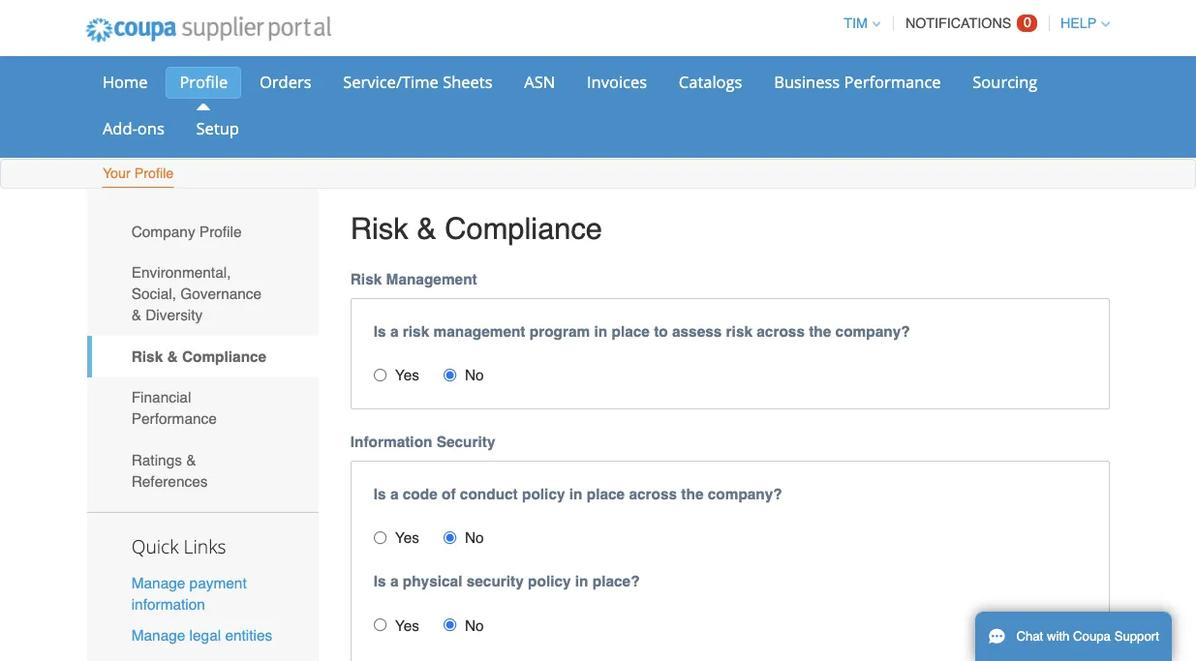Task type: locate. For each thing, give the bounding box(es) containing it.
your profile link
[[92, 146, 159, 171]]

entities
[[205, 571, 248, 587]]

profile right your
[[122, 150, 158, 164]]

in right conduct
[[518, 442, 530, 458]]

&
[[379, 192, 397, 224], [120, 279, 129, 295], [152, 317, 162, 333], [169, 411, 178, 427]]

0 horizontal spatial the
[[619, 442, 640, 458]]

add-ons
[[93, 107, 150, 127]]

0 vertical spatial no
[[423, 334, 440, 350]]

0 horizontal spatial risk
[[366, 294, 390, 310]]

place up the place? at the left bottom of page
[[534, 442, 568, 458]]

contractors
[[690, 601, 765, 617]]

financial
[[120, 354, 174, 370]]

0 vertical spatial performance
[[768, 64, 856, 84]]

1 a from the top
[[355, 294, 362, 310]]

across up the place? at the left bottom of page
[[572, 442, 616, 458]]

to right the access
[[972, 601, 985, 617]]

business performance link
[[691, 61, 868, 90]]

3 no from the top
[[423, 561, 440, 577]]

3 yes from the top
[[359, 561, 381, 577]]

manage up "information"
[[120, 523, 169, 539]]

risk & compliance up management at the top of page
[[319, 192, 548, 224]]

no down conduct
[[423, 482, 440, 498]]

information
[[319, 395, 393, 411]]

2 vertical spatial profile
[[181, 203, 220, 219]]

0 vertical spatial yes
[[359, 334, 381, 350]]

place
[[556, 294, 591, 310], [534, 442, 568, 458]]

3 is from the top
[[340, 522, 351, 538]]

1 horizontal spatial risk
[[660, 294, 684, 310]]

company profile link
[[79, 192, 290, 230]]

sheets
[[403, 64, 448, 84]]

in
[[540, 294, 552, 310], [518, 442, 530, 458], [523, 522, 535, 538]]

2 vertical spatial no
[[423, 561, 440, 577]]

& down diversity
[[152, 317, 162, 333]]

1 horizontal spatial to
[[972, 601, 985, 617]]

employees
[[589, 601, 659, 617]]

checks
[[448, 601, 494, 617]]

the
[[736, 294, 756, 310], [619, 442, 640, 458]]

company?
[[760, 294, 828, 310], [644, 442, 711, 458]]

1 vertical spatial yes
[[359, 482, 381, 498]]

is down risk management
[[340, 294, 351, 310]]

0 horizontal spatial to
[[595, 294, 607, 310]]

risk
[[319, 192, 371, 224], [319, 247, 347, 263], [120, 317, 148, 333]]

ratings
[[120, 411, 165, 427]]

orders link
[[224, 61, 296, 90]]

sourcing
[[884, 64, 944, 84]]

a down risk management
[[355, 294, 362, 310]]

0 horizontal spatial across
[[572, 442, 616, 458]]

0 horizontal spatial performance
[[120, 374, 197, 389]]

profile
[[163, 64, 207, 84], [122, 150, 158, 164], [181, 203, 220, 219]]

0 horizontal spatial risk & compliance
[[120, 317, 242, 333]]

1 vertical spatial compliance
[[165, 317, 242, 333]]

setup
[[178, 107, 217, 127]]

help link
[[956, 14, 1009, 28]]

is a physical security policy in place?
[[340, 522, 582, 538]]

& inside environmental, social, governance & diversity
[[120, 279, 129, 295]]

1 vertical spatial policy
[[480, 522, 519, 538]]

2 no from the top
[[423, 482, 440, 498]]

links
[[167, 486, 206, 509]]

0 vertical spatial in
[[540, 294, 552, 310]]

manage for manage payment information
[[120, 523, 169, 539]]

1 horizontal spatial across
[[688, 294, 732, 310]]

sourcing link
[[872, 61, 956, 90]]

in for program
[[540, 294, 552, 310]]

risk management
[[319, 247, 434, 263]]

in left the place? at the left bottom of page
[[523, 522, 535, 538]]

risk & compliance
[[319, 192, 548, 224], [120, 317, 242, 333]]

manage
[[120, 523, 169, 539], [120, 571, 169, 587]]

help
[[964, 14, 997, 28]]

2 a from the top
[[355, 442, 362, 458]]

0 vertical spatial to
[[595, 294, 607, 310]]

company profile
[[120, 203, 220, 219]]

0 vertical spatial is
[[340, 294, 351, 310]]

None radio
[[403, 335, 416, 348], [340, 483, 352, 496], [340, 563, 352, 575], [403, 335, 416, 348], [340, 483, 352, 496], [340, 563, 352, 575]]

manage legal entities link
[[120, 571, 248, 587]]

risk down risk management
[[366, 294, 390, 310]]

2 is from the top
[[340, 442, 351, 458]]

diversity
[[132, 279, 184, 295]]

0 vertical spatial risk & compliance
[[319, 192, 548, 224]]

financial performance
[[120, 354, 197, 389]]

data?
[[340, 621, 376, 636]]

1 vertical spatial no
[[423, 482, 440, 498]]

navigation
[[759, 3, 1009, 41]]

1 vertical spatial place
[[534, 442, 568, 458]]

1 yes from the top
[[359, 334, 381, 350]]

0 vertical spatial the
[[736, 294, 756, 310]]

policy right security
[[480, 522, 519, 538]]

a left code
[[355, 442, 362, 458]]

to left the assess at the top right
[[595, 294, 607, 310]]

no
[[423, 334, 440, 350], [423, 482, 440, 498], [423, 561, 440, 577]]

1 horizontal spatial the
[[736, 294, 756, 310]]

profile up 'environmental,' in the left top of the page
[[181, 203, 220, 219]]

1 horizontal spatial performance
[[768, 64, 856, 84]]

risk inside risk & compliance link
[[120, 317, 148, 333]]

2 vertical spatial a
[[355, 522, 362, 538]]

no down management
[[423, 334, 440, 350]]

is for is a code of conduct policy in place across the company?
[[340, 442, 351, 458]]

service/time sheets
[[312, 64, 448, 84]]

policy
[[475, 442, 514, 458], [480, 522, 519, 538]]

policy right conduct
[[475, 442, 514, 458]]

performance down financial
[[120, 374, 197, 389]]

performance for financial
[[120, 374, 197, 389]]

risk left management at the top of page
[[319, 247, 347, 263]]

2 vertical spatial in
[[523, 522, 535, 538]]

1 horizontal spatial risk & compliance
[[319, 192, 548, 224]]

a left "physical"
[[355, 522, 362, 538]]

0 vertical spatial compliance
[[405, 192, 548, 224]]

performance for business
[[768, 64, 856, 84]]

2 manage from the top
[[120, 571, 169, 587]]

compliance up 'financial performance' link
[[165, 317, 242, 333]]

no down security
[[423, 561, 440, 577]]

risk right the assess at the top right
[[660, 294, 684, 310]]

2 yes from the top
[[359, 482, 381, 498]]

service/time sheets link
[[300, 61, 460, 90]]

profile up setup
[[163, 64, 207, 84]]

of
[[402, 442, 414, 458]]

2 vertical spatial is
[[340, 522, 351, 538]]

3 a from the top
[[355, 522, 362, 538]]

management
[[394, 294, 478, 310]]

compliance up management at the top of page
[[405, 192, 548, 224]]

2 risk from the left
[[660, 294, 684, 310]]

performance
[[768, 64, 856, 84], [120, 374, 197, 389]]

across
[[688, 294, 732, 310], [572, 442, 616, 458]]

1 no from the top
[[423, 334, 440, 350]]

service/time
[[312, 64, 399, 84]]

manage down "information"
[[120, 571, 169, 587]]

0 vertical spatial a
[[355, 294, 362, 310]]

0 vertical spatial policy
[[475, 442, 514, 458]]

conduct
[[418, 442, 471, 458]]

across right the assess at the top right
[[688, 294, 732, 310]]

catalogs
[[617, 64, 675, 84]]

to
[[595, 294, 607, 310], [972, 601, 985, 617]]

profile for your profile
[[122, 150, 158, 164]]

& down social, in the top left of the page
[[120, 279, 129, 295]]

risk
[[366, 294, 390, 310], [660, 294, 684, 310]]

1 manage from the top
[[120, 523, 169, 539]]

1 horizontal spatial compliance
[[405, 192, 548, 224]]

1 vertical spatial the
[[619, 442, 640, 458]]

compliance
[[405, 192, 548, 224], [165, 317, 242, 333]]

yes down code
[[359, 482, 381, 498]]

risk up financial
[[120, 317, 148, 333]]

1 vertical spatial is
[[340, 442, 351, 458]]

a for physical
[[355, 522, 362, 538]]

performance right business
[[768, 64, 856, 84]]

is left code
[[340, 442, 351, 458]]

your profile
[[93, 150, 158, 164]]

your
[[93, 150, 119, 164]]

quick links
[[120, 486, 206, 509]]

2 vertical spatial yes
[[359, 561, 381, 577]]

2 vertical spatial risk
[[120, 317, 148, 333]]

asn
[[477, 64, 505, 84]]

0 vertical spatial profile
[[163, 64, 207, 84]]

1 vertical spatial performance
[[120, 374, 197, 389]]

1 horizontal spatial company?
[[760, 294, 828, 310]]

yes up the information security
[[359, 334, 381, 350]]

physical
[[366, 522, 421, 538]]

setup link
[[166, 103, 230, 132]]

1 vertical spatial risk
[[319, 247, 347, 263]]

0 vertical spatial manage
[[120, 523, 169, 539]]

risk up risk management
[[319, 192, 371, 224]]

None radio
[[340, 335, 352, 348], [403, 483, 416, 496], [403, 563, 416, 575], [340, 335, 352, 348], [403, 483, 416, 496], [403, 563, 416, 575]]

1 vertical spatial manage
[[120, 571, 169, 587]]

invoices
[[534, 64, 588, 84]]

1 is from the top
[[340, 294, 351, 310]]

& inside risk & compliance link
[[152, 317, 162, 333]]

manage inside manage payment information
[[120, 523, 169, 539]]

environmental,
[[120, 241, 210, 256]]

on
[[568, 601, 585, 617]]

1 vertical spatial to
[[972, 601, 985, 617]]

& inside ratings & references
[[169, 411, 178, 427]]

access
[[923, 601, 968, 617]]

business
[[704, 64, 764, 84]]

before
[[769, 601, 810, 617]]

risk & compliance down diversity
[[120, 317, 242, 333]]

yes up are
[[359, 561, 381, 577]]

yes
[[359, 334, 381, 350], [359, 482, 381, 498], [359, 561, 381, 577]]

is
[[340, 294, 351, 310], [340, 442, 351, 458], [340, 522, 351, 538]]

1 vertical spatial a
[[355, 442, 362, 458]]

0 horizontal spatial company?
[[644, 442, 711, 458]]

is left "physical"
[[340, 522, 351, 538]]

1 vertical spatial profile
[[122, 150, 158, 164]]

place left the assess at the top right
[[556, 294, 591, 310]]

a for code
[[355, 442, 362, 458]]

& up references
[[169, 411, 178, 427]]

in right the program on the top left of page
[[540, 294, 552, 310]]



Task type: vqa. For each thing, say whether or not it's contained in the screenshot.
the Chat
no



Task type: describe. For each thing, give the bounding box(es) containing it.
environmental, social, governance & diversity link
[[79, 230, 290, 306]]

is a code of conduct policy in place across the company?
[[340, 442, 711, 458]]

management
[[351, 247, 434, 263]]

is a risk management program in place to assess risk across the company?
[[340, 294, 828, 310]]

granted
[[870, 601, 919, 617]]

0 vertical spatial place
[[556, 294, 591, 310]]

and
[[662, 601, 687, 617]]

risk & compliance link
[[79, 306, 290, 343]]

add-
[[93, 107, 125, 127]]

governance
[[164, 260, 238, 276]]

payment
[[172, 523, 224, 539]]

are
[[846, 601, 866, 617]]

legal
[[172, 571, 201, 587]]

information
[[120, 542, 187, 558]]

asn link
[[464, 61, 517, 90]]

0 horizontal spatial compliance
[[165, 317, 242, 333]]

ratings & references link
[[79, 400, 290, 457]]

is for is a risk management program in place to assess risk across the company?
[[340, 294, 351, 310]]

& up management at the top of page
[[379, 192, 397, 224]]

they
[[814, 601, 842, 617]]

no for management
[[423, 334, 440, 350]]

yes for risk
[[359, 334, 381, 350]]

home link
[[81, 61, 147, 90]]

ons
[[125, 107, 150, 127]]

social,
[[120, 260, 160, 276]]

environmental, social, governance & diversity
[[120, 241, 238, 295]]

background
[[366, 601, 444, 617]]

to inside the are background checks performed on employees and contractors before they are granted access to data?
[[972, 601, 985, 617]]

quick
[[120, 486, 163, 509]]

catalogs link
[[605, 61, 688, 90]]

financial performance link
[[79, 343, 290, 400]]

1 vertical spatial in
[[518, 442, 530, 458]]

invoices link
[[521, 61, 601, 90]]

references
[[120, 430, 189, 446]]

profile for company profile
[[181, 203, 220, 219]]

manage payment information link
[[120, 523, 224, 558]]

0 vertical spatial across
[[688, 294, 732, 310]]

navigation containing notifications 0
[[759, 3, 1009, 41]]

manage for manage legal entities
[[120, 571, 169, 587]]

assess
[[611, 294, 656, 310]]

place?
[[539, 522, 582, 538]]

1 vertical spatial across
[[572, 442, 616, 458]]

business performance
[[704, 64, 856, 84]]

notifications 0
[[823, 13, 938, 28]]

a for risk
[[355, 294, 362, 310]]

1 vertical spatial risk & compliance
[[120, 317, 242, 333]]

information security
[[319, 395, 450, 411]]

are
[[340, 601, 362, 617]]

0 vertical spatial company?
[[760, 294, 828, 310]]

coupa supplier portal image
[[64, 3, 314, 51]]

home
[[93, 64, 134, 84]]

manage payment information
[[120, 523, 224, 558]]

0
[[931, 13, 938, 27]]

profile link
[[151, 61, 220, 90]]

ratings & references
[[120, 411, 189, 446]]

are background checks performed on employees and contractors before they are granted access to data?
[[340, 601, 985, 636]]

security
[[424, 522, 476, 538]]

0 vertical spatial risk
[[319, 192, 371, 224]]

security
[[397, 395, 450, 411]]

in for policy
[[523, 522, 535, 538]]

company
[[120, 203, 178, 219]]

orders
[[236, 64, 283, 84]]

yes for code
[[359, 482, 381, 498]]

no for security
[[423, 561, 440, 577]]

notifications
[[823, 14, 920, 28]]

manage legal entities
[[120, 571, 248, 587]]

is for is a physical security policy in place?
[[340, 522, 351, 538]]

1 risk from the left
[[366, 294, 390, 310]]

program
[[482, 294, 537, 310]]

yes for physical
[[359, 561, 381, 577]]

add-ons link
[[81, 103, 162, 132]]

no for of
[[423, 482, 440, 498]]

performed
[[497, 601, 564, 617]]

1 vertical spatial company?
[[644, 442, 711, 458]]

code
[[366, 442, 398, 458]]



